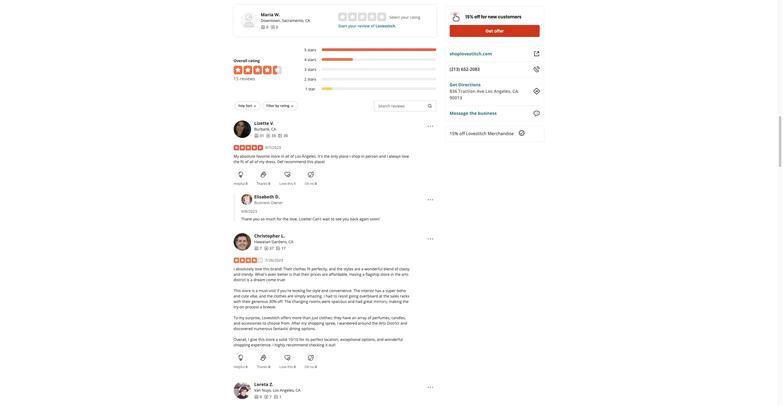 Task type: describe. For each thing, give the bounding box(es) containing it.
(1 reaction) element
[[294, 182, 296, 186]]

come
[[266, 278, 276, 283]]

filter reviews by 1 star rating element
[[299, 86, 437, 92]]

their inside i absolutely love this brand! their clothes fit perfectly, and the styles are a wonderful blend of classy and trendy. what's even better is that their prices are affordable. having a flagship store in the arts district is a dream come true!
[[301, 272, 310, 277]]

angeles, inside "get directions 836 traction ave los angeles, ca 90013"
[[494, 88, 512, 94]]

thanks for lizette
[[257, 182, 268, 186]]

love inside i absolutely love this brand! their clothes fit perfectly, and the styles are a wonderful blend of classy and trendy. what's even better is that their prices are affordable. having a flagship store in the arts district is a dream come true!
[[255, 267, 262, 272]]

the right at
[[384, 294, 390, 299]]

if
[[277, 288, 279, 294]]

rooms
[[309, 299, 321, 304]]

1 vertical spatial 7
[[270, 395, 272, 400]]

get offer link
[[450, 25, 540, 37]]

photo of lizette v. image
[[234, 121, 251, 138]]

this inside overall, i give this store a solid 10/10 for its perfect location, exceptional options, and wonderful shopping experience. i highly recommend checking it out!
[[258, 337, 265, 343]]

and inside overall, i give this store a solid 10/10 for its perfect location, exceptional options, and wonderful shopping experience. i highly recommend checking it out!
[[377, 337, 384, 343]]

numerous
[[254, 326, 272, 332]]

for inside overall, i give this store a solid 10/10 for its perfect location, exceptional options, and wonderful shopping experience. i highly recommend checking it out!
[[300, 337, 305, 343]]

helpful for lizette v.
[[234, 182, 245, 186]]

store inside i absolutely love this brand! their clothes fit perfectly, and the styles are a wonderful blend of classy and trendy. what's even better is that their prices are affordable. having a flagship store in the arts district is a dream come true!
[[381, 272, 390, 277]]

0 vertical spatial 7
[[260, 246, 262, 251]]

get directions link
[[450, 82, 481, 88]]

this left (1 reaction) 'element'
[[288, 182, 293, 186]]

friends element for maria w.
[[261, 24, 269, 30]]

out!
[[329, 343, 336, 348]]

simply
[[294, 294, 306, 299]]

angeles, inside loreta z. van nuys, los angeles, ca
[[280, 388, 295, 393]]

a right having
[[363, 272, 365, 277]]

of down 'absolute'
[[245, 159, 249, 164]]

again
[[360, 217, 369, 222]]

i left the give
[[248, 337, 249, 343]]

(0 reactions) element up photo of loreta z.
[[246, 365, 248, 370]]

16 photos v2 image for l.
[[276, 246, 280, 251]]

and up affordable.
[[329, 267, 336, 272]]

reviews element for loreta
[[264, 395, 272, 400]]

going
[[349, 294, 359, 299]]

rating for select your rating
[[410, 15, 421, 20]]

their
[[283, 267, 292, 272]]

than
[[303, 316, 311, 321]]

to inside the to my surprise, lovestitch offers more than just clothes; they have an array of perfumes, candles, and accessories to choose from. after my shopping spree, i wandered around the arts district and discovered numerous fantastic dining options.
[[263, 321, 266, 326]]

overall
[[234, 58, 248, 63]]

wonderful inside i absolutely love this brand! their clothes fit perfectly, and the styles are a wonderful blend of classy and trendy. what's even better is that their prices are affordable. having a flagship store in the arts district is a dream come true!
[[365, 267, 383, 272]]

the down the my
[[234, 159, 240, 164]]

accessories
[[241, 321, 262, 326]]

ave
[[477, 88, 485, 94]]

blend
[[384, 267, 394, 272]]

of inside the to my surprise, lovestitch offers more than just clothes; they have an array of perfumes, candles, and accessories to choose from. after my shopping spree, i wandered around the arts district and discovered numerous fantastic dining options.
[[368, 316, 372, 321]]

thanks 0 for christopher
[[257, 365, 270, 370]]

1 for 1 star
[[305, 86, 308, 92]]

16 review v2 image for christopher
[[264, 246, 269, 251]]

styles
[[344, 267, 354, 272]]

16 chevron down v2 image for yelp sort
[[253, 104, 257, 108]]

fantastic
[[273, 326, 288, 332]]

1 vertical spatial my
[[239, 316, 245, 321]]

get for get offer
[[486, 28, 493, 34]]

the down "visit"
[[267, 294, 273, 299]]

store inside overall, i give this store a solid 10/10 for its perfect location, exceptional options, and wonderful shopping experience. i highly recommend checking it out!
[[266, 337, 275, 343]]

exceptional
[[340, 337, 361, 343]]

favorite
[[256, 154, 270, 159]]

only
[[331, 154, 338, 159]]

store inside the this store is a must-visit if you're looking for style and convenience. the interior has a super boho and cute vibe, and the clothes are simply amazing. i had to resist going overboard at the sales racks with their generous 30% off. the changing rooms were spacious and had great mirrors, making the try-on process a breeze.
[[242, 288, 251, 294]]

1 horizontal spatial had
[[356, 299, 363, 304]]

16 review v2 image for lizette
[[266, 134, 271, 138]]

2 horizontal spatial are
[[355, 267, 361, 272]]

15
[[234, 76, 239, 82]]

district
[[234, 278, 246, 283]]

31
[[260, 133, 264, 138]]

wandered
[[339, 321, 357, 326]]

and down to
[[234, 321, 240, 326]]

4 stars
[[305, 57, 316, 62]]

search image
[[428, 104, 432, 108]]

flagship
[[366, 272, 380, 277]]

a inside overall, i give this store a solid 10/10 for its perfect location, exceptional options, and wonderful shopping experience. i highly recommend checking it out!
[[276, 337, 278, 343]]

0 vertical spatial the
[[354, 288, 360, 294]]

elisabeth d. business owner
[[254, 194, 283, 205]]

this inside i absolutely love this brand! their clothes fit perfectly, and the styles are a wonderful blend of classy and trendy. what's even better is that their prices are affordable. having a flagship store in the arts district is a dream come true!
[[263, 267, 270, 272]]

ca inside maria w. downtown, sacramento, ca
[[305, 18, 310, 23]]

1 horizontal spatial lovestitch
[[376, 23, 395, 28]]

clothes inside i absolutely love this brand! their clothes fit perfectly, and the styles are a wonderful blend of classy and trendy. what's even better is that their prices are affordable. having a flagship store in the arts district is a dream come true!
[[293, 267, 306, 272]]

perfumes,
[[373, 316, 391, 321]]

my
[[234, 154, 239, 159]]

hawaiian
[[254, 239, 271, 245]]

dream
[[254, 278, 265, 283]]

lizette!
[[299, 217, 312, 222]]

offer
[[495, 28, 504, 34]]

a down generous
[[260, 305, 262, 310]]

array
[[358, 316, 367, 321]]

16 friends v2 image for lizette
[[254, 134, 259, 138]]

no for v.
[[310, 182, 314, 186]]

just
[[312, 316, 318, 321]]

convenience.
[[329, 288, 353, 294]]

(no rating) image
[[338, 12, 386, 21]]

10/10
[[288, 337, 299, 343]]

love for v.
[[280, 182, 287, 186]]

lizette
[[254, 120, 269, 126]]

and inside my absolute favorite store in all of los ángeles. it's the only place i shop in person and i always love the fit of all of my dress. def recommend this place!
[[379, 154, 386, 159]]

(0 reactions) element down checking
[[315, 365, 317, 370]]

2083
[[470, 66, 480, 72]]

helpful 0 for christopher l.
[[234, 365, 248, 370]]

absolute
[[240, 154, 255, 159]]

7/26/2023
[[265, 258, 283, 263]]

9/7/2023
[[265, 145, 281, 150]]

love,
[[290, 217, 298, 222]]

this store is a must-visit if you're looking for style and convenience. the interior has a super boho and cute vibe, and the clothes are simply amazing. i had to resist going overboard at the sales racks with their generous 30% off. the changing rooms were spacious and had great mirrors, making the try-on process a breeze.
[[234, 288, 410, 310]]

24 phone v2 image
[[534, 66, 540, 73]]

filter reviews by 5 stars rating element
[[299, 47, 437, 53]]

1 vertical spatial 1
[[294, 182, 296, 186]]

this up loreta z. van nuys, los angeles, ca
[[288, 365, 293, 370]]

i inside the to my surprise, lovestitch offers more than just clothes; they have an array of perfumes, candles, and accessories to choose from. after my shopping spree, i wandered around the arts district and discovered numerous fantastic dining options.
[[337, 321, 338, 326]]

recommend inside overall, i give this store a solid 10/10 for its perfect location, exceptional options, and wonderful shopping experience. i highly recommend checking it out!
[[286, 343, 308, 348]]

sacramento,
[[282, 18, 304, 23]]

16 photos v2 image for v.
[[278, 134, 283, 138]]

review
[[358, 23, 370, 28]]

5
[[305, 47, 307, 52]]

stars for 2 stars
[[308, 77, 316, 82]]

photos element for l.
[[276, 246, 286, 251]]

the inside the to my surprise, lovestitch offers more than just clothes; they have an array of perfumes, candles, and accessories to choose from. after my shopping spree, i wandered around the arts district and discovered numerous fantastic dining options.
[[372, 321, 378, 326]]

oh for christopher l.
[[305, 365, 309, 370]]

0 horizontal spatial in
[[281, 154, 284, 159]]

15% for 15% off for new customers
[[466, 14, 474, 20]]

christopher l. hawaiian gardens, ca
[[254, 233, 294, 245]]

solid
[[279, 337, 287, 343]]

friends element for christopher l.
[[254, 246, 262, 251]]

sales
[[390, 294, 399, 299]]

reviews element for lizette
[[266, 133, 276, 139]]

16 friends v2 image for loreta
[[254, 395, 259, 400]]

a up having
[[362, 267, 364, 272]]

are inside the this store is a must-visit if you're looking for style and convenience. the interior has a super boho and cute vibe, and the clothes are simply amazing. i had to resist going overboard at the sales racks with their generous 30% off. the changing rooms were spacious and had great mirrors, making the try-on process a breeze.
[[288, 294, 293, 299]]

menu image for thank you so much for the love, lizette! can't wait to see you back again soon!
[[427, 197, 434, 203]]

5 star rating image
[[234, 145, 263, 151]]

24 directions v2 image
[[534, 88, 540, 95]]

i left shop
[[350, 154, 351, 159]]

so
[[261, 217, 265, 222]]

star
[[309, 86, 315, 92]]

elisabeth
[[254, 194, 274, 200]]

super
[[386, 288, 396, 294]]

(0 reactions) element up loreta z. van nuys, los angeles, ca
[[294, 365, 296, 370]]

dining
[[289, 326, 300, 332]]

3
[[305, 67, 307, 72]]

(0 reactions) element up z.
[[269, 365, 270, 370]]

for left new
[[481, 14, 487, 20]]

having
[[349, 272, 362, 277]]

1 horizontal spatial all
[[285, 154, 289, 159]]

reviews element for christopher
[[264, 246, 274, 251]]

thanks for christopher
[[257, 365, 268, 370]]

16 photos v2 image for z.
[[274, 395, 278, 400]]

ca inside "get directions 836 traction ave los angeles, ca 90013"
[[513, 88, 519, 94]]

0 vertical spatial had
[[326, 294, 333, 299]]

2 stars
[[305, 77, 316, 82]]

ángeles.
[[302, 154, 317, 159]]

the left the arts
[[395, 272, 401, 277]]

place
[[339, 154, 349, 159]]

yelp
[[238, 104, 245, 108]]

loreta z. van nuys, los angeles, ca
[[254, 382, 301, 393]]

business
[[478, 110, 497, 116]]

classy
[[399, 267, 410, 272]]

select
[[390, 15, 400, 20]]

menu image for lizette v.
[[427, 123, 434, 130]]

clothes;
[[319, 316, 333, 321]]

downtown,
[[261, 18, 281, 23]]

is inside the this store is a must-visit if you're looking for style and convenience. the interior has a super boho and cute vibe, and the clothes are simply amazing. i had to resist going overboard at the sales racks with their generous 30% off. the changing rooms were spacious and had great mirrors, making the try-on process a breeze.
[[252, 288, 255, 294]]

get directions 836 traction ave los angeles, ca 90013
[[450, 82, 519, 101]]

making
[[389, 299, 402, 304]]

24 external link v2 image
[[534, 51, 540, 57]]

filter reviews by 4 stars rating element
[[299, 57, 437, 62]]

(0 reactions) element up photo of elisabeth d.
[[246, 182, 248, 186]]

lovestitch inside the to my surprise, lovestitch offers more than just clothes; they have an array of perfumes, candles, and accessories to choose from. after my shopping spree, i wandered around the arts district and discovered numerous fantastic dining options.
[[262, 316, 280, 321]]

1 for 1
[[279, 395, 282, 400]]

and right style
[[322, 288, 329, 294]]

1 horizontal spatial in
[[362, 154, 365, 159]]

your for select
[[401, 15, 409, 20]]

a right has
[[383, 288, 385, 294]]

ca inside loreta z. van nuys, los angeles, ca
[[296, 388, 301, 393]]

.
[[395, 23, 397, 28]]

christopher l. link
[[254, 233, 285, 239]]

for inside the this store is a must-visit if you're looking for style and convenience. the interior has a super boho and cute vibe, and the clothes are simply amazing. i had to resist going overboard at the sales racks with their generous 30% off. the changing rooms were spacious and had great mirrors, making the try-on process a breeze.
[[306, 288, 312, 294]]

(0 reactions) element right (1 reaction) 'element'
[[315, 182, 317, 186]]

los inside loreta z. van nuys, los angeles, ca
[[273, 388, 279, 393]]

van
[[254, 388, 261, 393]]

love this 0
[[280, 365, 296, 370]]

love inside my absolute favorite store in all of los ángeles. it's the only place i shop in person and i always love the fit of all of my dress. def recommend this place!
[[402, 154, 409, 159]]

stars for 5 stars
[[308, 47, 316, 52]]

24 message v2 image
[[534, 110, 540, 117]]

9/8/2023
[[241, 209, 257, 214]]

16 friends v2 image for christopher
[[254, 246, 259, 251]]

discovered
[[234, 326, 253, 332]]

helpful 0 for lizette v.
[[234, 182, 248, 186]]

person
[[366, 154, 378, 159]]

my inside my absolute favorite store in all of los ángeles. it's the only place i shop in person and i always love the fit of all of my dress. def recommend this place!
[[259, 159, 265, 164]]

fit inside my absolute favorite store in all of los ángeles. it's the only place i shop in person and i always love the fit of all of my dress. def recommend this place!
[[241, 159, 244, 164]]

15% off for new customers
[[466, 14, 522, 20]]

reviews for 15 reviews
[[240, 76, 255, 82]]

ca inside christopher l. hawaiian gardens, ca
[[289, 239, 294, 245]]

start your review of lovestitch .
[[338, 23, 397, 28]]

2 horizontal spatial lovestitch
[[466, 131, 487, 137]]

the right the it's
[[324, 154, 330, 159]]

absolutely
[[236, 267, 254, 272]]

to inside the this store is a must-visit if you're looking for style and convenience. the interior has a super boho and cute vibe, and the clothes are simply amazing. i had to resist going overboard at the sales racks with their generous 30% off. the changing rooms were spacious and had great mirrors, making the try-on process a breeze.
[[334, 294, 337, 299]]

i left highly
[[273, 343, 274, 348]]

photo of loreta z. image
[[234, 382, 251, 400]]



Task type: vqa. For each thing, say whether or not it's contained in the screenshot.
simply
yes



Task type: locate. For each thing, give the bounding box(es) containing it.
of left 'ángeles.'
[[290, 154, 294, 159]]

rating up 4.5 star rating 'image'
[[248, 58, 260, 63]]

None radio
[[338, 12, 347, 21], [358, 12, 367, 21], [338, 12, 347, 21], [358, 12, 367, 21]]

0 horizontal spatial your
[[348, 23, 357, 28]]

photo of elisabeth d. image
[[241, 194, 252, 205]]

7 down nuys,
[[270, 395, 272, 400]]

2 vertical spatial rating
[[280, 104, 290, 108]]

helpful 0
[[234, 182, 248, 186], [234, 365, 248, 370]]

los inside "get directions 836 traction ave los angeles, ca 90013"
[[486, 88, 493, 94]]

(213)
[[450, 66, 460, 72]]

photos element containing 30
[[278, 133, 288, 139]]

1 vertical spatial angeles,
[[280, 388, 295, 393]]

1 vertical spatial all
[[250, 159, 254, 164]]

0 horizontal spatial 7
[[260, 246, 262, 251]]

perfectly,
[[312, 267, 328, 272]]

1 horizontal spatial wonderful
[[385, 337, 403, 343]]

reviews element for maria
[[271, 24, 278, 30]]

1 helpful from the top
[[234, 182, 245, 186]]

candles,
[[392, 316, 406, 321]]

menu image
[[427, 123, 434, 130], [427, 385, 434, 391]]

shopping inside the to my surprise, lovestitch offers more than just clothes; they have an array of perfumes, candles, and accessories to choose from. after my shopping spree, i wandered around the arts district and discovered numerous fantastic dining options.
[[308, 321, 324, 326]]

helpful up photo of loreta z.
[[234, 365, 245, 370]]

stars inside filter reviews by 3 stars rating element
[[308, 67, 316, 72]]

0 vertical spatial 16 friends v2 image
[[261, 25, 265, 29]]

0 vertical spatial recommend
[[285, 159, 306, 164]]

15% for 15% off lovestitch merchandise
[[450, 131, 459, 137]]

1 vertical spatial your
[[348, 23, 357, 28]]

0 vertical spatial thanks 0
[[257, 182, 270, 186]]

store up dress. at the top
[[271, 154, 280, 159]]

helpful up photo of elisabeth d.
[[234, 182, 245, 186]]

photos element for v.
[[278, 133, 288, 139]]

z.
[[270, 382, 273, 388]]

this down 'ángeles.'
[[307, 159, 314, 164]]

reviews element down "hawaiian"
[[264, 246, 274, 251]]

oh no 0 down checking
[[305, 365, 317, 370]]

2 oh from the top
[[305, 365, 309, 370]]

thanks 0
[[257, 182, 270, 186], [257, 365, 270, 370]]

menu image for 7/26/2023
[[427, 236, 434, 242]]

ca inside lizette v. burbank, ca
[[271, 127, 276, 132]]

changing
[[292, 299, 308, 304]]

directions
[[459, 82, 481, 88]]

of right review
[[371, 23, 375, 28]]

0 horizontal spatial 1
[[279, 395, 282, 400]]

thanks 0 up 'loreta z.' link
[[257, 365, 270, 370]]

stars inside the filter reviews by 4 stars rating element
[[308, 57, 316, 62]]

always
[[389, 154, 401, 159]]

1 horizontal spatial 16 friends v2 image
[[261, 25, 265, 29]]

this up what's
[[263, 267, 270, 272]]

angeles, right nuys,
[[280, 388, 295, 393]]

checking
[[309, 343, 325, 348]]

love right always
[[402, 154, 409, 159]]

0 vertical spatial photos element
[[278, 133, 288, 139]]

and down candles,
[[401, 321, 407, 326]]

2 horizontal spatial los
[[486, 88, 493, 94]]

1 horizontal spatial 7
[[270, 395, 272, 400]]

the up going in the bottom of the page
[[354, 288, 360, 294]]

(0 reactions) element
[[246, 182, 248, 186], [269, 182, 270, 186], [315, 182, 317, 186], [246, 365, 248, 370], [269, 365, 270, 370], [294, 365, 296, 370], [315, 365, 317, 370]]

0 vertical spatial helpful
[[234, 182, 245, 186]]

16 review v2 image left 37
[[264, 246, 269, 251]]

and down going in the bottom of the page
[[348, 299, 355, 304]]

1 vertical spatial thanks
[[257, 365, 268, 370]]

0 horizontal spatial my
[[239, 316, 245, 321]]

16 review v2 image down nuys,
[[264, 395, 269, 400]]

3 stars from the top
[[308, 67, 316, 72]]

15 reviews
[[234, 76, 255, 82]]

affordable.
[[329, 272, 348, 277]]

traction
[[459, 88, 476, 94]]

0 vertical spatial 16 photos v2 image
[[278, 134, 283, 138]]

wonderful up flagship on the bottom left of the page
[[365, 267, 383, 272]]

1 vertical spatial no
[[310, 365, 314, 370]]

friends element containing 7
[[254, 246, 262, 251]]

1 vertical spatial off
[[460, 131, 465, 137]]

2 helpful 0 from the top
[[234, 365, 248, 370]]

1 vertical spatial love
[[280, 365, 287, 370]]

reviews for search reviews
[[392, 104, 405, 109]]

0 vertical spatial lovestitch
[[376, 23, 395, 28]]

style
[[313, 288, 321, 294]]

0 vertical spatial wonderful
[[365, 267, 383, 272]]

filter reviews by 2 stars rating element
[[299, 77, 437, 82]]

message
[[450, 110, 469, 116]]

their down cute
[[242, 299, 251, 304]]

0 vertical spatial los
[[486, 88, 493, 94]]

yelp sort
[[238, 104, 252, 108]]

1 oh no 0 from the top
[[305, 182, 317, 186]]

clothes
[[293, 267, 306, 272], [274, 294, 287, 299]]

2 vertical spatial 1
[[279, 395, 282, 400]]

reviews element containing 35
[[266, 133, 276, 139]]

2 thanks from the top
[[257, 365, 268, 370]]

0 vertical spatial no
[[310, 182, 314, 186]]

sort
[[246, 104, 252, 108]]

2 vertical spatial to
[[263, 321, 266, 326]]

photos element for z.
[[274, 395, 282, 400]]

get
[[486, 28, 493, 34], [450, 82, 458, 88]]

rating for filter by rating
[[280, 104, 290, 108]]

get inside "get directions 836 traction ave los angeles, ca 90013"
[[450, 82, 458, 88]]

fit up 'prices'
[[307, 267, 311, 272]]

a down trendy.
[[251, 278, 253, 283]]

more
[[292, 316, 302, 321]]

0 vertical spatial reviews
[[240, 76, 255, 82]]

2 16 chevron down v2 image from the left
[[290, 104, 294, 108]]

1 vertical spatial is
[[247, 278, 250, 283]]

0 vertical spatial 15%
[[466, 14, 474, 20]]

0 horizontal spatial off
[[460, 131, 465, 137]]

thanks up elisabeth
[[257, 182, 268, 186]]

photos element
[[278, 133, 288, 139], [276, 246, 286, 251], [274, 395, 282, 400]]

try-
[[234, 305, 240, 310]]

1 horizontal spatial their
[[301, 272, 310, 277]]

4 stars from the top
[[308, 77, 316, 82]]

no for l.
[[310, 365, 314, 370]]

1 vertical spatial menu image
[[427, 385, 434, 391]]

16 friends v2 image down "hawaiian"
[[254, 246, 259, 251]]

angeles,
[[494, 88, 512, 94], [280, 388, 295, 393]]

30
[[284, 133, 288, 138]]

the down racks at the bottom of the page
[[403, 299, 409, 304]]

16 chevron down v2 image inside filter by rating "dropdown button"
[[290, 104, 294, 108]]

back
[[350, 217, 359, 222]]

0 vertical spatial menu image
[[427, 123, 434, 130]]

store inside my absolute favorite store in all of los ángeles. it's the only place i shop in person and i always love the fit of all of my dress. def recommend this place!
[[271, 154, 280, 159]]

2 love from the top
[[280, 365, 287, 370]]

16 friends v2 image for maria
[[261, 25, 265, 29]]

los inside my absolute favorite store in all of los ángeles. it's the only place i shop in person and i always love the fit of all of my dress. def recommend this place!
[[295, 154, 301, 159]]

get up 836
[[450, 82, 458, 88]]

it's
[[318, 154, 323, 159]]

0 horizontal spatial get
[[450, 82, 458, 88]]

0 horizontal spatial you
[[253, 217, 260, 222]]

this
[[307, 159, 314, 164], [288, 182, 293, 186], [263, 267, 270, 272], [258, 337, 265, 343], [288, 365, 293, 370]]

oh no 0 for lizette v.
[[305, 182, 317, 186]]

my down the favorite
[[259, 159, 265, 164]]

get offer
[[486, 28, 504, 34]]

photos element containing 1
[[274, 395, 282, 400]]

16 chevron down v2 image
[[253, 104, 257, 108], [290, 104, 294, 108]]

much
[[266, 217, 276, 222]]

off
[[475, 14, 480, 20], [460, 131, 465, 137]]

1 horizontal spatial 1
[[294, 182, 296, 186]]

menu image
[[427, 197, 434, 203], [427, 236, 434, 242]]

0 horizontal spatial 15%
[[450, 131, 459, 137]]

and up district
[[234, 272, 240, 277]]

1 horizontal spatial 15%
[[466, 14, 474, 20]]

2 horizontal spatial my
[[301, 321, 307, 326]]

1 menu image from the top
[[427, 197, 434, 203]]

0 vertical spatial all
[[285, 154, 289, 159]]

reviews element containing 37
[[264, 246, 274, 251]]

16 review v2 image down downtown,
[[271, 25, 275, 29]]

menu image for loreta z.
[[427, 385, 434, 391]]

from.
[[281, 321, 291, 326]]

recommend
[[285, 159, 306, 164], [286, 343, 308, 348]]

16 friends v2 image
[[254, 134, 259, 138], [254, 395, 259, 400]]

offers
[[281, 316, 291, 321]]

7
[[260, 246, 262, 251], [270, 395, 272, 400]]

1 horizontal spatial get
[[486, 28, 493, 34]]

1 vertical spatial helpful 0
[[234, 365, 248, 370]]

gardens,
[[272, 239, 288, 245]]

off for for
[[475, 14, 480, 20]]

1 thanks 0 from the top
[[257, 182, 270, 186]]

stars inside filter reviews by 2 stars rating element
[[308, 77, 316, 82]]

1 horizontal spatial my
[[259, 159, 265, 164]]

0 vertical spatial love
[[280, 182, 287, 186]]

recommend down 10/10
[[286, 343, 308, 348]]

of down the favorite
[[255, 159, 258, 164]]

stars for 3 stars
[[308, 67, 316, 72]]

0 vertical spatial oh
[[305, 182, 309, 186]]

off.
[[278, 299, 284, 304]]

2 16 friends v2 image from the top
[[254, 395, 259, 400]]

2 horizontal spatial 1
[[305, 86, 308, 92]]

your right select
[[401, 15, 409, 20]]

1 horizontal spatial rating
[[280, 104, 290, 108]]

2 vertical spatial los
[[273, 388, 279, 393]]

store
[[271, 154, 280, 159], [381, 272, 390, 277], [242, 288, 251, 294], [266, 337, 275, 343]]

and right "person"
[[379, 154, 386, 159]]

photo of christopher l. image
[[234, 233, 251, 251]]

(213) 652-2083
[[450, 66, 480, 72]]

recommend inside my absolute favorite store in all of los ángeles. it's the only place i shop in person and i always love the fit of all of my dress. def recommend this place!
[[285, 159, 306, 164]]

0 vertical spatial oh no 0
[[305, 182, 317, 186]]

2 horizontal spatial is
[[289, 272, 292, 277]]

0 vertical spatial rating
[[410, 15, 421, 20]]

1 vertical spatial rating
[[248, 58, 260, 63]]

the right message
[[470, 110, 477, 116]]

shopping inside overall, i give this store a solid 10/10 for its perfect location, exceptional options, and wonderful shopping experience. i highly recommend checking it out!
[[234, 343, 250, 348]]

16 chevron down v2 image for filter by rating
[[290, 104, 294, 108]]

0 horizontal spatial wonderful
[[365, 267, 383, 272]]

0 vertical spatial my
[[259, 159, 265, 164]]

1 horizontal spatial shopping
[[308, 321, 324, 326]]

their inside the this store is a must-visit if you're looking for style and convenience. the interior has a super boho and cute vibe, and the clothes are simply amazing. i had to resist going overboard at the sales racks with their generous 30% off. the changing rooms were spacious and had great mirrors, making the try-on process a breeze.
[[242, 299, 251, 304]]

0 vertical spatial are
[[355, 267, 361, 272]]

(0 reactions) element up elisabeth
[[269, 182, 270, 186]]

0 horizontal spatial los
[[273, 388, 279, 393]]

in inside i absolutely love this brand! their clothes fit perfectly, and the styles are a wonderful blend of classy and trendy. what's even better is that their prices are affordable. having a flagship store in the arts district is a dream come true!
[[391, 272, 394, 277]]

the right off.
[[285, 299, 291, 304]]

oh right (1 reaction) 'element'
[[305, 182, 309, 186]]

lovestitch up choose
[[262, 316, 280, 321]]

2 horizontal spatial in
[[391, 272, 394, 277]]

16 review v2 image for loreta
[[264, 395, 269, 400]]

helpful
[[234, 182, 245, 186], [234, 365, 245, 370]]

16 review v2 image
[[271, 25, 275, 29], [266, 134, 271, 138], [264, 246, 269, 251], [264, 395, 269, 400]]

1 horizontal spatial off
[[475, 14, 480, 20]]

1 16 friends v2 image from the top
[[254, 134, 259, 138]]

1 vertical spatial thanks 0
[[257, 365, 270, 370]]

1 horizontal spatial love
[[402, 154, 409, 159]]

filter reviews by 3 stars rating element
[[299, 67, 437, 72]]

1 menu image from the top
[[427, 123, 434, 130]]

see
[[336, 217, 342, 222]]

get left offer
[[486, 28, 493, 34]]

2 you from the left
[[343, 217, 349, 222]]

2 stars from the top
[[308, 57, 316, 62]]

experience.
[[251, 343, 272, 348]]

in right shop
[[362, 154, 365, 159]]

0 vertical spatial shopping
[[308, 321, 324, 326]]

helpful for christopher l.
[[234, 365, 245, 370]]

you
[[253, 217, 260, 222], [343, 217, 349, 222]]

stars for 4 stars
[[308, 57, 316, 62]]

1 horizontal spatial are
[[322, 272, 328, 277]]

friends element
[[261, 24, 269, 30], [254, 133, 264, 139], [254, 246, 262, 251], [254, 395, 262, 400]]

store down blend at the bottom of page
[[381, 272, 390, 277]]

rating right by at the left of page
[[280, 104, 290, 108]]

shopping
[[308, 321, 324, 326], [234, 343, 250, 348]]

1 vertical spatial 16 photos v2 image
[[276, 246, 280, 251]]

reviews
[[240, 76, 255, 82], [392, 104, 405, 109]]

photo of maria w. image
[[240, 12, 258, 29]]

and down the this
[[234, 294, 240, 299]]

1 horizontal spatial 16 chevron down v2 image
[[290, 104, 294, 108]]

clothes up off.
[[274, 294, 287, 299]]

16 review v2 image left the 35
[[266, 134, 271, 138]]

stars right '2'
[[308, 77, 316, 82]]

for left its at the bottom left of page
[[300, 337, 305, 343]]

oh right love this 0
[[305, 365, 309, 370]]

0 vertical spatial is
[[289, 272, 292, 277]]

2 menu image from the top
[[427, 236, 434, 242]]

brand!
[[271, 267, 282, 272]]

love for l.
[[280, 365, 287, 370]]

1 vertical spatial the
[[285, 299, 291, 304]]

1 horizontal spatial reviews
[[392, 104, 405, 109]]

0 vertical spatial thanks
[[257, 182, 268, 186]]

16 friends v2 image
[[261, 25, 265, 29], [254, 246, 259, 251]]

def
[[277, 159, 284, 164]]

this inside my absolute favorite store in all of los ángeles. it's the only place i shop in person and i always love the fit of all of my dress. def recommend this place!
[[307, 159, 314, 164]]

for inside 9/8/2023 thank you so much for the love, lizette! can't wait to see you back again soon!
[[277, 217, 282, 222]]

prices
[[311, 272, 321, 277]]

true!
[[277, 278, 286, 283]]

los
[[486, 88, 493, 94], [295, 154, 301, 159], [273, 388, 279, 393]]

1 oh from the top
[[305, 182, 309, 186]]

1 vertical spatial fit
[[307, 267, 311, 272]]

oh for lizette v.
[[305, 182, 309, 186]]

shopping down the just
[[308, 321, 324, 326]]

reviews right search
[[392, 104, 405, 109]]

ca down love this 0
[[296, 388, 301, 393]]

perfect
[[311, 337, 323, 343]]

2 thanks 0 from the top
[[257, 365, 270, 370]]

boho
[[397, 288, 406, 294]]

options,
[[362, 337, 376, 343]]

stars inside filter reviews by 5 stars rating element
[[308, 47, 316, 52]]

recommend right def
[[285, 159, 306, 164]]

resist
[[338, 294, 348, 299]]

of right blend at the bottom of page
[[395, 267, 398, 272]]

reviews element down nuys,
[[264, 395, 272, 400]]

what's
[[255, 272, 267, 277]]

clothes inside the this store is a must-visit if you're looking for style and convenience. the interior has a super boho and cute vibe, and the clothes are simply amazing. i had to resist going overboard at the sales racks with their generous 30% off. the changing rooms were spacious and had great mirrors, making the try-on process a breeze.
[[274, 294, 287, 299]]

in up def
[[281, 154, 284, 159]]

1 vertical spatial 15%
[[450, 131, 459, 137]]

ca
[[305, 18, 310, 23], [513, 88, 519, 94], [271, 127, 276, 132], [289, 239, 294, 245], [296, 388, 301, 393]]

burbank,
[[254, 127, 270, 132]]

you left so
[[253, 217, 260, 222]]

1 horizontal spatial the
[[354, 288, 360, 294]]

16 chevron down v2 image right filter by rating
[[290, 104, 294, 108]]

1 vertical spatial photos element
[[276, 246, 286, 251]]

1 stars from the top
[[308, 47, 316, 52]]

1 horizontal spatial your
[[401, 15, 409, 20]]

yelp sort button
[[235, 102, 261, 110]]

None radio
[[348, 12, 357, 21], [368, 12, 377, 21], [378, 12, 386, 21], [348, 12, 357, 21], [368, 12, 377, 21], [378, 12, 386, 21]]

and
[[379, 154, 386, 159], [329, 267, 336, 272], [234, 272, 240, 277], [322, 288, 329, 294], [234, 294, 240, 299], [259, 294, 266, 299], [348, 299, 355, 304], [234, 321, 240, 326], [401, 321, 407, 326], [377, 337, 384, 343]]

my
[[259, 159, 265, 164], [239, 316, 245, 321], [301, 321, 307, 326]]

love this 1
[[280, 182, 296, 186]]

of inside i absolutely love this brand! their clothes fit perfectly, and the styles are a wonderful blend of classy and trendy. what's even better is that their prices are affordable. having a flagship store in the arts district is a dream come true!
[[395, 267, 398, 272]]

has
[[375, 288, 382, 294]]

l.
[[281, 233, 285, 239]]

christopher
[[254, 233, 280, 239]]

reviews element containing 7
[[264, 395, 272, 400]]

2 vertical spatial is
[[252, 288, 255, 294]]

1 thanks from the top
[[257, 182, 268, 186]]

reviews element containing 0
[[271, 24, 278, 30]]

a up vibe,
[[256, 288, 258, 294]]

fit down 'absolute'
[[241, 159, 244, 164]]

i inside i absolutely love this brand! their clothes fit perfectly, and the styles are a wonderful blend of classy and trendy. what's even better is that their prices are affordable. having a flagship store in the arts district is a dream come true!
[[234, 267, 235, 272]]

no right (1 reaction) 'element'
[[310, 182, 314, 186]]

vibe,
[[250, 294, 258, 299]]

rating inside "dropdown button"
[[280, 104, 290, 108]]

0 horizontal spatial 16 friends v2 image
[[254, 246, 259, 251]]

oh no 0 for christopher l.
[[305, 365, 317, 370]]

the inside 9/8/2023 thank you so much for the love, lizette! can't wait to see you back again soon!
[[283, 217, 289, 222]]

for right much
[[277, 217, 282, 222]]

generous
[[252, 299, 268, 304]]

rating element
[[338, 12, 386, 21]]

shopping down overall,
[[234, 343, 250, 348]]

lizette v. burbank, ca
[[254, 120, 276, 132]]

652-
[[461, 66, 470, 72]]

1 you from the left
[[253, 217, 260, 222]]

16 photos v2 image down loreta z. van nuys, los angeles, ca
[[274, 395, 278, 400]]

16 chevron down v2 image inside yelp sort dropdown button
[[253, 104, 257, 108]]

1 star
[[305, 86, 315, 92]]

  text field
[[374, 101, 437, 111]]

1 vertical spatial oh no 0
[[305, 365, 317, 370]]

oh no 0 right (1 reaction) 'element'
[[305, 182, 317, 186]]

0 vertical spatial to
[[331, 217, 335, 222]]

0 vertical spatial menu image
[[427, 197, 434, 203]]

arts
[[379, 321, 386, 326]]

friends element for loreta z.
[[254, 395, 262, 400]]

the inside button
[[470, 110, 477, 116]]

1 vertical spatial had
[[356, 299, 363, 304]]

1 vertical spatial shopping
[[234, 343, 250, 348]]

get for get directions 836 traction ave los angeles, ca 90013
[[450, 82, 458, 88]]

off for lovestitch
[[460, 131, 465, 137]]

2 menu image from the top
[[427, 385, 434, 391]]

1 no from the top
[[310, 182, 314, 186]]

all down 'absolute'
[[250, 159, 254, 164]]

to inside 9/8/2023 thank you so much for the love, lizette! can't wait to see you back again soon!
[[331, 217, 335, 222]]

4 star rating image
[[234, 258, 263, 263]]

of up around
[[368, 316, 372, 321]]

1 vertical spatial are
[[322, 272, 328, 277]]

is down trendy.
[[247, 278, 250, 283]]

i up were
[[324, 294, 325, 299]]

0 horizontal spatial their
[[242, 299, 251, 304]]

a left solid
[[276, 337, 278, 343]]

maria w. downtown, sacramento, ca
[[261, 12, 310, 23]]

37
[[270, 246, 274, 251]]

0 horizontal spatial is
[[247, 278, 250, 283]]

1 love from the top
[[280, 182, 287, 186]]

4.5 star rating image
[[234, 66, 282, 74]]

shoplovestitch.com
[[450, 51, 492, 57]]

0 vertical spatial fit
[[241, 159, 244, 164]]

oh no 0
[[305, 182, 317, 186], [305, 365, 317, 370]]

ca left the 24 directions v2 image
[[513, 88, 519, 94]]

reviews right 15
[[240, 76, 255, 82]]

thank
[[241, 217, 252, 222]]

16 review v2 image for maria
[[271, 25, 275, 29]]

the left arts at the bottom
[[372, 321, 378, 326]]

thanks
[[257, 182, 268, 186], [257, 365, 268, 370]]

2 vertical spatial my
[[301, 321, 307, 326]]

1 16 chevron down v2 image from the left
[[253, 104, 257, 108]]

los down z.
[[273, 388, 279, 393]]

message the business button
[[450, 110, 497, 117]]

photos element containing 17
[[276, 246, 286, 251]]

0 horizontal spatial lovestitch
[[262, 316, 280, 321]]

24 check in v2 image
[[519, 130, 525, 137]]

in down blend at the bottom of page
[[391, 272, 394, 277]]

16 photos v2 image
[[278, 134, 283, 138], [276, 246, 280, 251], [274, 395, 278, 400]]

angeles, right ave
[[494, 88, 512, 94]]

0 horizontal spatial the
[[285, 299, 291, 304]]

2 oh no 0 from the top
[[305, 365, 317, 370]]

friends element containing 31
[[254, 133, 264, 139]]

are down you're
[[288, 294, 293, 299]]

1 vertical spatial menu image
[[427, 236, 434, 242]]

ca right sacramento,
[[305, 18, 310, 23]]

thanks 0 for lizette
[[257, 182, 270, 186]]

fit inside i absolutely love this brand! their clothes fit perfectly, and the styles are a wonderful blend of classy and trendy. what's even better is that their prices are affordable. having a flagship store in the arts district is a dream come true!
[[307, 267, 311, 272]]

1 helpful 0 from the top
[[234, 182, 248, 186]]

wonderful inside overall, i give this store a solid 10/10 for its perfect location, exceptional options, and wonderful shopping experience. i highly recommend checking it out!
[[385, 337, 403, 343]]

filter by rating button
[[263, 102, 298, 110]]

mirrors,
[[374, 299, 388, 304]]

lovestitch down 'message the business' button
[[466, 131, 487, 137]]

loreta
[[254, 382, 269, 388]]

2 helpful from the top
[[234, 365, 245, 370]]

rating right select
[[410, 15, 421, 20]]

reviews element
[[271, 24, 278, 30], [266, 133, 276, 139], [264, 246, 274, 251], [264, 395, 272, 400]]

i inside the this store is a must-visit if you're looking for style and convenience. the interior has a super boho and cute vibe, and the clothes are simply amazing. i had to resist going overboard at the sales racks with their generous 30% off. the changing rooms were spacious and had great mirrors, making the try-on process a breeze.
[[324, 294, 325, 299]]

friends element for lizette v.
[[254, 133, 264, 139]]

stars right 4
[[308, 57, 316, 62]]

search
[[378, 104, 391, 109]]

the up affordable.
[[337, 267, 343, 272]]

2 no from the top
[[310, 365, 314, 370]]

photos element down gardens,
[[276, 246, 286, 251]]

surprise,
[[246, 316, 261, 321]]

0 horizontal spatial are
[[288, 294, 293, 299]]

and down must-
[[259, 294, 266, 299]]

v.
[[270, 120, 274, 126]]

it
[[326, 343, 328, 348]]

15% left new
[[466, 14, 474, 20]]

had up were
[[326, 294, 333, 299]]

i left always
[[387, 154, 388, 159]]

1 horizontal spatial fit
[[307, 267, 311, 272]]

i down they
[[337, 321, 338, 326]]

your for start
[[348, 23, 357, 28]]



